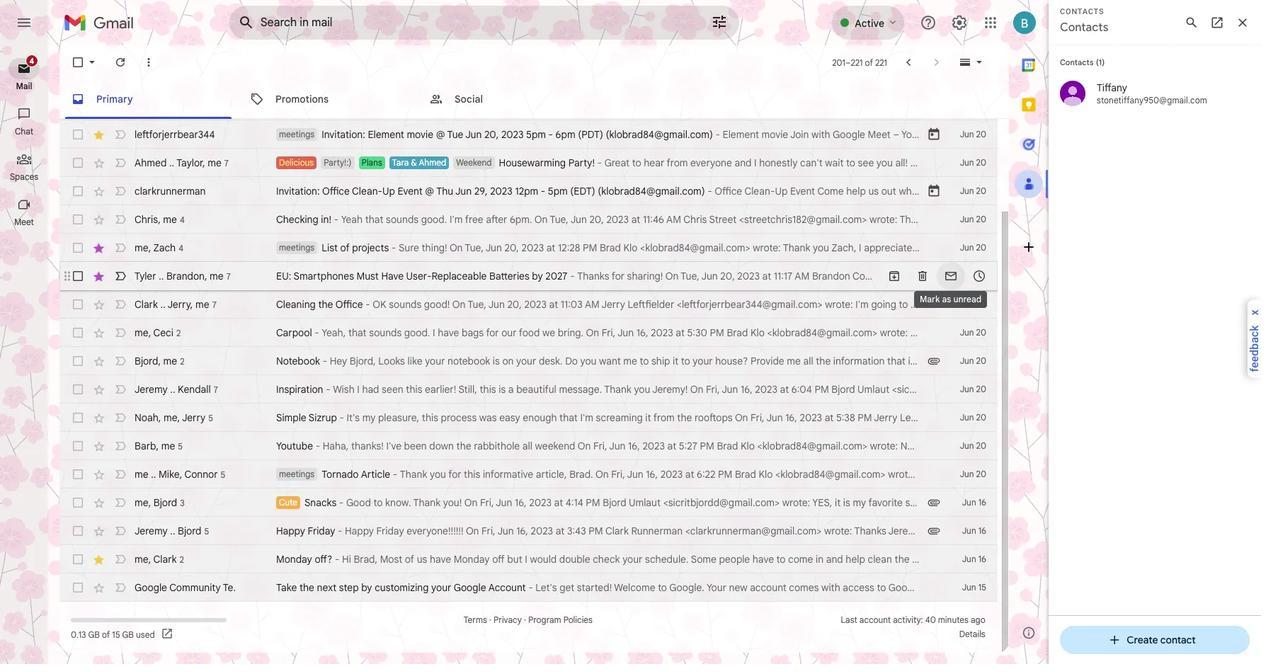 Task type: locate. For each thing, give the bounding box(es) containing it.
at left 8:21
[[1022, 241, 1031, 254]]

pm right 12:28
[[583, 241, 597, 254]]

2 vertical spatial jun 16
[[962, 554, 986, 564]]

2 jun 16 from the top
[[962, 525, 986, 536]]

0 horizontal spatial be
[[911, 298, 922, 311]]

11:46
[[643, 213, 664, 226]]

row down 11:46
[[59, 234, 1261, 262]]

i'm left going
[[855, 298, 869, 311]]

jun 20 for me .. mike , connor 5
[[960, 469, 986, 479]]

the right down
[[456, 440, 471, 452]]

4 row from the top
[[59, 177, 998, 205]]

is
[[493, 355, 500, 367], [908, 355, 915, 367], [499, 383, 506, 396], [1238, 468, 1245, 481], [843, 496, 850, 509]]

2 monday from the left
[[454, 553, 490, 566]]

row
[[59, 92, 998, 120], [59, 120, 998, 149], [59, 149, 998, 177], [59, 177, 998, 205], [59, 205, 1173, 234], [59, 234, 1261, 262], [59, 262, 998, 290], [59, 290, 1215, 319], [59, 319, 1205, 347], [59, 347, 1210, 375], [59, 375, 1158, 404], [59, 404, 1188, 432], [59, 432, 1076, 460], [59, 460, 1261, 489], [59, 489, 1221, 517], [59, 517, 1253, 545], [59, 545, 1222, 574], [59, 574, 998, 602]]

mark as unread tooltip
[[914, 284, 987, 315]]

office
[[912, 553, 938, 566]]

notebook - hey bjord, looks like your notebook is on your desk. do you want me to ship it to your house? provide me all the information that is found on this page. - brad on tue, jun 20, 2023 at 9:40 am bjord
[[276, 355, 1210, 367]]

2 easy from the left
[[1167, 411, 1188, 424]]

i left 'think'
[[1175, 496, 1178, 509]]

20, up clark,
[[1093, 355, 1107, 367]]

4
[[29, 56, 34, 66], [180, 214, 185, 225], [179, 243, 184, 253]]

0 horizontal spatial my
[[362, 411, 376, 424]]

0 vertical spatial <leftforjerrbear344@gmail.com>
[[677, 298, 822, 311]]

toggle split pane mode image
[[958, 55, 972, 69]]

2 google from the left
[[454, 581, 486, 594]]

20 for barb , me 5
[[976, 440, 986, 451]]

None checkbox
[[71, 127, 85, 142], [71, 269, 85, 283], [71, 354, 85, 368], [71, 411, 85, 425], [71, 439, 85, 453], [71, 581, 85, 595], [71, 127, 85, 142], [71, 269, 85, 283], [71, 354, 85, 368], [71, 411, 85, 425], [71, 439, 85, 453], [71, 581, 85, 595]]

row up - happy friday everyone!!!!!! on fri, jun 16, 2023 at 3:43 pm clark runnerman <clarkrunnerman@gmail.com> wrote: thanks jeremy!
[[59, 489, 1221, 517]]

0 vertical spatial i'm
[[450, 213, 463, 226]]

.. for kendall
[[170, 383, 175, 395]]

16 row from the top
[[59, 517, 1253, 545]]

our right before
[[1122, 468, 1137, 481]]

take the next step by customizing your google account -
[[276, 581, 535, 594]]

Search in mail search field
[[229, 6, 739, 40]]

3 meetings from the top
[[279, 469, 315, 479]]

row up meetings invitation: element movie @ tue jun 20, 2023 5pm - 6pm (pdt) (klobrad84@gmail.com) - on the top of the page
[[59, 92, 998, 120]]

youtube - haha, thanks! i've been down the rabbithole all weekend on fri, jun 16, 2023 at 5:27 pm brad klo <klobrad84@gmail.com> wrote: no worries! hope you enjoy his videos.
[[276, 440, 1076, 452]]

1 horizontal spatial i'm
[[580, 411, 593, 424]]

bjord
[[135, 354, 158, 367], [1186, 355, 1210, 367], [831, 383, 855, 396], [154, 496, 177, 509], [603, 496, 626, 509], [178, 524, 201, 537]]

me right want
[[623, 355, 637, 367]]

2 vertical spatial 16
[[978, 554, 986, 564]]

ver
[[1248, 468, 1261, 481]]

weekend
[[456, 157, 492, 168]]

office
[[322, 185, 350, 198], [335, 298, 363, 311]]

clarkrunnerman
[[135, 185, 206, 198]]

0 horizontal spatial by
[[361, 581, 372, 594]]

.. up ceci in the left of the page
[[160, 298, 166, 310]]

so right town, on the top right
[[981, 298, 992, 311]]

7 20 from the top
[[976, 327, 986, 338]]

on right found
[[946, 355, 958, 367]]

row down 'message.'
[[59, 404, 1188, 432]]

has attachment image for happy friday everyone!!!!!! on fri, jun 16, 2023 at 3:43 pm clark runnerman <clarkrunnerman@gmail.com> wrote: thanks jeremy!
[[927, 524, 941, 538]]

mike
[[159, 468, 180, 480]]

row containing noah
[[59, 404, 1188, 432]]

meet
[[14, 217, 34, 227]]

has attachment image for hey bjord, looks like your notebook is on your desk. do you want me to ship it to your house? provide me all the information that is found on this page. - brad on tue, jun 20, 2023 at 9:40 am bjord
[[927, 354, 941, 368]]

search in mail image
[[234, 10, 259, 35]]

.. left mike
[[151, 468, 156, 480]]

on right thing! on the left of page
[[450, 241, 463, 254]]

meetings for list of projects
[[279, 242, 315, 253]]

7 right brandon
[[226, 271, 231, 281]]

7 inside 'clark .. jerry , me 7'
[[212, 299, 217, 310]]

(pdt)
[[578, 128, 603, 141]]

footer
[[59, 613, 998, 642]]

our left food
[[501, 326, 517, 339]]

1 vertical spatial meetings
[[279, 242, 315, 253]]

it right ship
[[673, 355, 679, 367]]

4 link
[[8, 55, 40, 79]]

1 horizontal spatial 221
[[875, 57, 887, 68]]

12 row from the top
[[59, 404, 1188, 432]]

process
[[441, 411, 477, 424]]

that right yeah
[[365, 213, 383, 226]]

calendar event image for -
[[927, 184, 941, 198]]

meetings inside meetings tornado article - thank you for this informative article, brad. on fri, jun 16, 2023 at 6:22 pm brad klo <klobrad84@gmail.com> wrote: hey everyone, please read this article before our meeting next week. it is ver
[[279, 469, 315, 479]]

social tab
[[418, 79, 596, 119]]

1 horizontal spatial ahmed
[[419, 157, 446, 168]]

5 20 from the top
[[976, 242, 986, 253]]

9:40
[[1146, 355, 1167, 367]]

16, up but
[[516, 525, 528, 537]]

20 for jeremy .. kendall 7
[[976, 384, 986, 394]]

2 16 from the top
[[978, 525, 986, 536]]

16, down 6:04
[[785, 411, 797, 424]]

9 20 from the top
[[976, 384, 986, 394]]

enough
[[523, 411, 557, 424]]

spaces heading
[[0, 171, 48, 183]]

this left page.
[[960, 355, 977, 367]]

16 up jun 15
[[978, 554, 986, 564]]

want
[[599, 355, 621, 367]]

2 meetings from the top
[[279, 242, 315, 253]]

4 inside me , zach 4
[[179, 243, 184, 253]]

1 horizontal spatial by
[[532, 270, 543, 283]]

you
[[813, 241, 829, 254], [1155, 298, 1171, 311], [1039, 326, 1055, 339], [580, 355, 597, 367], [634, 383, 650, 396], [1125, 383, 1141, 396], [981, 440, 997, 452], [430, 468, 446, 481], [942, 496, 959, 509], [1205, 496, 1221, 509]]

1 vertical spatial jun 16
[[962, 525, 986, 536]]

smartphones
[[293, 270, 354, 283]]

last account activity: 40 minutes ago details
[[841, 615, 985, 639]]

jun 16 for hi brad, most of us have monday off but i would double check your schedule. some people have to come in and help clean the office so hopefully your name wasn't on that list? clark on fri, jun 16,
[[962, 554, 986, 564]]

1 vertical spatial my
[[853, 496, 866, 509]]

klo down simple sizrup - it's my pleasure, this process was easy enough that i'm screaming it from the rooftops on fri, jun 16, 2023 at 5:38 pm jerry leftfielder <leftforjerrbear344@gmail.com> wrote: what an easy
[[741, 440, 755, 452]]

to right 'carpool'
[[1142, 326, 1151, 339]]

replaceable
[[432, 270, 487, 283]]

meetings inside meetings invitation: element movie @ tue jun 20, 2023 5pm - 6pm (pdt) (klobrad84@gmail.com) -
[[279, 129, 315, 139]]

pm right 6:04
[[815, 383, 829, 396]]

1 meetings from the top
[[279, 129, 315, 139]]

support image
[[920, 14, 937, 31]]

on down the miller
[[1160, 553, 1173, 566]]

8 row from the top
[[59, 290, 1215, 319]]

awesome!
[[948, 213, 994, 226]]

sounds for good.
[[386, 213, 419, 226]]

on right the bring.
[[586, 326, 599, 339]]

, up tyler
[[148, 241, 151, 254]]

2 vertical spatial from
[[988, 496, 1009, 509]]

jun 20 for noah , me , jerry 5
[[960, 412, 986, 423]]

most
[[380, 553, 402, 566]]

0 vertical spatial by
[[532, 270, 543, 283]]

me , bjord 3
[[135, 496, 185, 509]]

0 horizontal spatial easy
[[499, 411, 520, 424]]

5 jun 20 from the top
[[960, 242, 986, 253]]

12 20 from the top
[[976, 469, 986, 479]]

1 horizontal spatial out
[[1090, 496, 1105, 509]]

3 16 from the top
[[978, 554, 986, 564]]

8 jun 20 from the top
[[960, 355, 986, 366]]

None checkbox
[[71, 55, 85, 69], [71, 156, 85, 170], [71, 184, 85, 198], [71, 212, 85, 227], [71, 241, 85, 255], [71, 297, 85, 312], [71, 326, 85, 340], [71, 382, 85, 397], [71, 467, 85, 481], [71, 496, 85, 510], [71, 524, 85, 538], [71, 552, 85, 566], [71, 55, 85, 69], [71, 156, 85, 170], [71, 184, 85, 198], [71, 212, 85, 227], [71, 241, 85, 255], [71, 297, 85, 312], [71, 326, 85, 340], [71, 382, 85, 397], [71, 467, 85, 481], [71, 496, 85, 510], [71, 524, 85, 538], [71, 552, 85, 566]]

0 vertical spatial 5pm
[[526, 128, 546, 141]]

0 horizontal spatial google
[[135, 581, 167, 594]]

that left found
[[887, 355, 906, 367]]

sounds up sure
[[386, 213, 419, 226]]

0 vertical spatial has attachment image
[[927, 354, 941, 368]]

0 horizontal spatial <sicritbjordd@gmail.com>
[[663, 496, 780, 509]]

8 20 from the top
[[976, 355, 986, 366]]

row down but
[[59, 574, 998, 602]]

0 vertical spatial 16
[[978, 497, 986, 508]]

1 horizontal spatial friday
[[376, 525, 404, 537]]

row containing ahmed
[[59, 149, 998, 177]]

1 calendar event image from the top
[[927, 127, 941, 142]]

0 vertical spatial umlaut
[[857, 383, 889, 396]]

his
[[1026, 440, 1039, 452]]

1 vertical spatial invitation:
[[276, 185, 320, 198]]

1 vertical spatial i've
[[386, 440, 401, 452]]

1 vertical spatial 2
[[180, 356, 185, 366]]

informative
[[483, 468, 533, 481]]

from up youtube - haha, thanks! i've been down the rabbithole all weekend on fri, jun 16, 2023 at 5:27 pm brad klo <klobrad84@gmail.com> wrote: no worries! hope you enjoy his videos.
[[653, 411, 675, 424]]

main content
[[59, 7, 1261, 653]]

the left "potluck"
[[1154, 326, 1169, 339]]

7 inside ahmed .. taylor , me 7
[[224, 158, 229, 168]]

3 has attachment image from the top
[[927, 524, 941, 538]]

1 vertical spatial was
[[479, 411, 497, 424]]

0 horizontal spatial i'm
[[450, 213, 463, 226]]

2 jun 20 from the top
[[960, 157, 986, 168]]

it right make
[[1060, 298, 1066, 311]]

6:22
[[697, 468, 715, 481]]

1 vertical spatial 16
[[978, 525, 986, 536]]

1 vertical spatial a
[[508, 383, 514, 396]]

on right everyone!!!!!!
[[466, 525, 479, 537]]

i
[[859, 241, 861, 254], [994, 298, 997, 311], [433, 326, 435, 339], [955, 326, 958, 339], [357, 383, 360, 396], [1041, 383, 1044, 396], [1175, 496, 1178, 509], [525, 553, 527, 566]]

chris
[[135, 213, 158, 226], [684, 213, 707, 226]]

·
[[489, 615, 491, 625], [524, 615, 526, 625]]

0 vertical spatial office
[[322, 185, 350, 198]]

7 row from the top
[[59, 262, 998, 290]]

have
[[381, 270, 404, 283]]

jun 20 for me , ceci 2
[[960, 327, 986, 338]]

it
[[1230, 468, 1236, 481]]

tyler
[[135, 269, 156, 282]]

6 20 from the top
[[976, 299, 986, 309]]

1 horizontal spatial jeremy!
[[888, 525, 924, 537]]

2 inside me , ceci 2
[[176, 327, 181, 338]]

1 vertical spatial has attachment image
[[927, 496, 941, 510]]

jun 16
[[962, 497, 986, 508], [962, 525, 986, 536], [962, 554, 986, 564]]

that right yeah,
[[348, 326, 367, 339]]

me .. mike , connor 5
[[135, 468, 225, 480]]

10 jun 20 from the top
[[960, 412, 986, 423]]

cute
[[279, 497, 297, 508]]

meetings up delicious
[[279, 129, 315, 139]]

5 down kendall
[[208, 412, 213, 423]]

jeremy!
[[652, 383, 688, 396], [888, 525, 924, 537]]

0 vertical spatial 2
[[176, 327, 181, 338]]

0 vertical spatial invitation:
[[322, 128, 365, 141]]

0 vertical spatial (klobrad84@gmail.com)
[[606, 128, 713, 141]]

20 for clark .. jerry , me 7
[[976, 299, 986, 309]]

12 jun 20 from the top
[[960, 469, 986, 479]]

1 horizontal spatial 15
[[978, 582, 986, 593]]

7 right kendall
[[214, 384, 218, 395]]

, down leftforjerrbear344 on the top of page
[[203, 156, 205, 169]]

us
[[417, 553, 427, 566]]

7 inside jeremy .. kendall 7
[[214, 384, 218, 395]]

me down brandon
[[195, 298, 209, 310]]

1 horizontal spatial was
[[960, 326, 978, 339]]

chat
[[15, 126, 33, 137]]

0 vertical spatial out
[[925, 298, 940, 311]]

1 jun 20 from the top
[[960, 129, 986, 139]]

klo
[[623, 241, 638, 254], [751, 326, 765, 339], [741, 440, 755, 452], [759, 468, 773, 481]]

2 for ceci
[[176, 327, 181, 338]]

0 horizontal spatial friday
[[308, 525, 335, 537]]

0 horizontal spatial out
[[925, 298, 940, 311]]

4 down clarkrunnerman
[[180, 214, 185, 225]]

plans
[[362, 157, 382, 168]]

1 20 from the top
[[976, 129, 986, 139]]

0 vertical spatial 4
[[29, 56, 34, 66]]

ahmed up clarkrunnerman
[[135, 156, 167, 169]]

, down brandon
[[190, 298, 193, 310]]

11:03
[[561, 298, 583, 311]]

1 vertical spatial @
[[425, 185, 434, 198]]

5 row from the top
[[59, 205, 1173, 234]]

0 horizontal spatial zach
[[154, 241, 176, 254]]

ahmed right &
[[419, 157, 446, 168]]

5:27
[[679, 440, 697, 452]]

have left bags
[[438, 326, 459, 339]]

1 vertical spatial from
[[653, 411, 675, 424]]

hope up 'everyone,'
[[954, 440, 978, 452]]

1 horizontal spatial umlaut
[[857, 383, 889, 396]]

jeremy for kendall
[[135, 383, 168, 395]]

1 vertical spatial (klobrad84@gmail.com)
[[598, 185, 705, 198]]

10 row from the top
[[59, 347, 1210, 375]]

1 horizontal spatial be
[[1120, 496, 1131, 509]]

1 vertical spatial jeremy!
[[888, 525, 924, 537]]

0 horizontal spatial was
[[479, 411, 497, 424]]

appreciate
[[864, 241, 912, 254]]

page.
[[979, 355, 1004, 367]]

1 horizontal spatial happy
[[345, 525, 374, 537]]

article,
[[536, 468, 567, 481]]

policies
[[563, 615, 593, 625]]

1 horizontal spatial chris
[[684, 213, 707, 226]]

was right 'ceci,'
[[960, 326, 978, 339]]

0 vertical spatial from
[[1080, 213, 1101, 226]]

jeremy for bjord
[[135, 524, 168, 537]]

1 vertical spatial <sicritbjordd@gmail.com>
[[663, 496, 780, 509]]

row containing google community te.
[[59, 574, 998, 602]]

row up the screaming
[[59, 347, 1210, 375]]

0 vertical spatial my
[[362, 411, 376, 424]]

1 horizontal spatial i've
[[996, 213, 1012, 226]]

0 vertical spatial all
[[1173, 298, 1183, 311]]

housewarming party! -
[[499, 156, 604, 169]]

2 221 from the left
[[875, 57, 887, 68]]

3 row from the top
[[59, 149, 998, 177]]

1 horizontal spatial easy
[[1167, 411, 1188, 424]]

promotions
[[275, 92, 329, 105]]

1 vertical spatial sounds
[[389, 298, 421, 311]]

toolbar inside row
[[880, 269, 993, 283]]

terms · privacy · program policies
[[464, 615, 593, 625]]

0 horizontal spatial ·
[[489, 615, 491, 625]]

out
[[925, 298, 940, 311], [1090, 496, 1105, 509]]

google up terms
[[454, 581, 486, 594]]

7 for taylor
[[224, 158, 229, 168]]

happy down cute
[[276, 525, 305, 537]]

2 for me
[[180, 356, 185, 366]]

0 horizontal spatial umlaut
[[629, 496, 661, 509]]

11 20 from the top
[[976, 440, 986, 451]]

meet heading
[[0, 217, 48, 228]]

brad up notebook - hey bjord, looks like your notebook is on your desk. do you want me to ship it to your house? provide me all the information that is found on this page. - brad on tue, jun 20, 2023 at 9:40 am bjord
[[727, 326, 748, 339]]

jun 20 for bjord , me 2
[[960, 355, 986, 366]]

have right people
[[753, 553, 774, 566]]

4 for chris
[[180, 214, 185, 225]]

3 jun 16 from the top
[[962, 554, 986, 564]]

rabbithole
[[474, 440, 520, 452]]

is right it
[[1238, 468, 1245, 481]]

5:30
[[687, 326, 707, 339]]

looks
[[378, 355, 405, 367]]

0 vertical spatial hope
[[1128, 298, 1152, 311]]

at left 6:04
[[780, 383, 789, 396]]

tab list
[[1009, 45, 1049, 613], [59, 79, 1009, 119]]

4 20 from the top
[[976, 214, 986, 224]]

2 vertical spatial meetings
[[279, 469, 315, 479]]

wrote: left agree
[[1011, 383, 1039, 396]]

2 up google community te.
[[180, 554, 184, 565]]

2 inside bjord , me 2
[[180, 356, 185, 366]]

7 inside tyler .. brandon , me 7
[[226, 271, 231, 281]]

1 horizontal spatial a
[[1210, 298, 1215, 311]]

3 20 from the top
[[976, 186, 986, 196]]

think
[[1180, 496, 1203, 509]]

6 row from the top
[[59, 234, 1261, 262]]

1 vertical spatial calendar event image
[[927, 184, 941, 198]]

11 jun 20 from the top
[[960, 440, 986, 451]]

18 row from the top
[[59, 574, 998, 602]]

2 vertical spatial 2
[[180, 554, 184, 565]]

but
[[507, 553, 522, 566]]

cleaning
[[276, 298, 316, 311]]

10 20 from the top
[[976, 412, 986, 423]]

4 jun 20 from the top
[[960, 214, 986, 224]]

meetings for invitation: element movie @ tue jun 20, 2023 5pm - 6pm (pdt) (klobrad84@gmail.com)
[[279, 129, 315, 139]]

notebook
[[448, 355, 490, 367]]

notebook
[[276, 355, 320, 367]]

0 horizontal spatial next
[[317, 581, 337, 594]]

1 horizontal spatial so
[[981, 298, 992, 311]]

5 inside jeremy .. bjord 5
[[204, 526, 209, 536]]

invitation: office clean-up event @ thu jun 29, 2023 12pm - 5pm (edt) (klobrad84@gmail.com) -
[[276, 185, 715, 198]]

on
[[1068, 298, 1080, 311], [502, 355, 514, 367], [946, 355, 958, 367], [1079, 553, 1091, 566]]

.. for brandon
[[159, 269, 164, 282]]

20 for bjord , me 2
[[976, 355, 986, 366]]

follow link to manage storage image
[[160, 627, 175, 642]]

next left week.
[[1179, 468, 1199, 481]]

delicious
[[279, 157, 314, 168]]

toolbar
[[880, 269, 993, 283]]

4 inside chris , me 4
[[180, 214, 185, 225]]

16 for hi brad, most of us have monday off but i would double check your schedule. some people have to come in and help clean the office so hopefully your name wasn't on that list? clark on fri, jun 16,
[[978, 554, 986, 564]]

12pm
[[515, 185, 538, 198]]

brad down simple sizrup - it's my pleasure, this process was easy enough that i'm screaming it from the rooftops on fri, jun 16, 2023 at 5:38 pm jerry leftfielder <leftforjerrbear344@gmail.com> wrote: what an easy
[[717, 440, 738, 452]]

6:04
[[791, 383, 812, 396]]

invitation: up party!:)
[[322, 128, 365, 141]]

footer containing terms
[[59, 613, 998, 642]]

5pm left (edt)
[[548, 185, 568, 198]]

14 row from the top
[[59, 460, 1261, 489]]

1 horizontal spatial monday
[[454, 553, 490, 566]]

, left 3
[[148, 496, 151, 509]]

it right the screaming
[[645, 411, 651, 424]]

tab list inside main content
[[59, 79, 1009, 119]]

bring.
[[558, 326, 584, 339]]

advanced search options image
[[705, 8, 734, 36]]

list
[[322, 241, 338, 254]]

pm right 5:38
[[858, 411, 872, 424]]

i'm
[[450, 213, 463, 226], [855, 298, 869, 311], [580, 411, 593, 424]]

sounds for good!
[[389, 298, 421, 311]]

has attachment image
[[927, 354, 941, 368], [927, 496, 941, 510], [927, 524, 941, 538]]

0 horizontal spatial <leftforjerrbear344@gmail.com>
[[677, 298, 822, 311]]

potluck
[[1171, 326, 1205, 339]]

if
[[1030, 326, 1036, 339]]

your right the customizing
[[431, 581, 451, 594]]

7 jun 20 from the top
[[960, 327, 986, 338]]

(klobrad84@gmail.com) right (pdt)
[[606, 128, 713, 141]]

wrote:
[[870, 213, 897, 226], [753, 241, 781, 254], [825, 298, 853, 311], [880, 326, 908, 339], [1011, 383, 1039, 396], [1097, 411, 1125, 424], [870, 440, 898, 452], [888, 468, 916, 481], [782, 496, 810, 509], [824, 525, 852, 537]]

0 vertical spatial jun 16
[[962, 497, 986, 508]]

thursday.
[[1082, 298, 1126, 311]]

0 vertical spatial jeremy!
[[652, 383, 688, 396]]

carpool
[[1105, 326, 1139, 339]]

town,
[[954, 298, 979, 311]]

1 has attachment image from the top
[[927, 354, 941, 368]]

.. down 'me , bjord 3'
[[170, 524, 175, 537]]

20, down awesome!
[[980, 241, 995, 254]]

2023 up name
[[1029, 525, 1052, 537]]

2 20 from the top
[[976, 157, 986, 168]]

1 vertical spatial office
[[335, 298, 363, 311]]

enjoy
[[999, 440, 1023, 452]]

by left "2027"
[[532, 270, 543, 283]]

before
[[1090, 468, 1120, 481]]

3 jun 20 from the top
[[960, 186, 986, 196]]

i right 'ceci,'
[[955, 326, 958, 339]]

0 horizontal spatial from
[[653, 411, 675, 424]]

0 horizontal spatial gb
[[88, 629, 100, 640]]

navigation
[[0, 45, 50, 664]]

20 for me , zach 4
[[976, 242, 986, 253]]

@
[[436, 128, 445, 141], [425, 185, 434, 198]]

pm
[[583, 241, 597, 254], [710, 326, 724, 339], [815, 383, 829, 396], [858, 411, 872, 424], [700, 440, 714, 452], [718, 468, 732, 481], [586, 496, 600, 509], [589, 525, 603, 537], [1087, 525, 1101, 537]]

0 vertical spatial meetings
[[279, 129, 315, 139]]

fri, up rooftops
[[706, 383, 720, 396]]

clark,
[[1096, 383, 1122, 396]]

29,
[[474, 185, 488, 198]]

going
[[871, 298, 896, 311]]

5 inside barb , me 5
[[178, 441, 183, 451]]

4 up mail
[[29, 56, 34, 66]]

hopefully
[[953, 553, 995, 566]]

runnerman
[[631, 525, 683, 537]]

0 vertical spatial 15
[[978, 582, 986, 593]]

6 jun 20 from the top
[[960, 299, 986, 309]]

youtube
[[276, 440, 313, 452]]

0 vertical spatial hey
[[910, 326, 928, 339]]

calendar event image
[[927, 127, 941, 142], [927, 184, 941, 198]]

2 row from the top
[[59, 120, 998, 149]]

4 for me
[[179, 243, 184, 253]]

all up 6:04
[[803, 355, 813, 367]]

tab list containing primary
[[59, 79, 1009, 119]]

Search in mail text field
[[261, 16, 671, 30]]

meetings down youtube
[[279, 469, 315, 479]]

simple
[[276, 411, 306, 424]]

bjord left 3
[[154, 496, 177, 509]]

13 row from the top
[[59, 432, 1076, 460]]

office left ok
[[335, 298, 363, 311]]

5pm up "housewarming"
[[526, 128, 546, 141]]

2 has attachment image from the top
[[927, 496, 941, 510]]

more image
[[142, 55, 156, 69]]

2 calendar event image from the top
[[927, 184, 941, 198]]

eu: smartphones must have user-replaceable batteries by 2027 -
[[276, 270, 577, 283]]

1 16 from the top
[[978, 497, 986, 508]]

privacy
[[494, 615, 522, 625]]

1 horizontal spatial leftfielder
[[900, 411, 947, 424]]

wasn't
[[1048, 553, 1077, 566]]

settings image
[[951, 14, 968, 31]]

from left friends.
[[1080, 213, 1101, 226]]

to right good
[[374, 496, 383, 509]]

1 horizontal spatial from
[[988, 496, 1009, 509]]

0 horizontal spatial hope
[[954, 440, 978, 452]]

inspiration
[[276, 383, 323, 396]]

meetings inside meetings list of projects - sure thing! on tue, jun 20, 2023 at 12:28 pm brad klo <klobrad84@gmail.com> wrote: thank you zach, i appreciate it. on tue, jun 20, 2023 at 8:21 am zach smith <zach92339@gmail.com> wrote
[[279, 242, 315, 253]]

4:14
[[566, 496, 583, 509]]

0 vertical spatial i've
[[996, 213, 1012, 226]]

9 jun 20 from the top
[[960, 384, 986, 394]]

all
[[1173, 298, 1183, 311], [803, 355, 813, 367], [522, 440, 532, 452]]

your right like at the bottom left
[[425, 355, 445, 367]]

2 inside me , clark 2
[[180, 554, 184, 565]]

by
[[532, 270, 543, 283], [361, 581, 372, 594]]



Task type: vqa. For each thing, say whether or not it's contained in the screenshot.


Task type: describe. For each thing, give the bounding box(es) containing it.
, left connor
[[180, 468, 182, 480]]

sizrup
[[309, 411, 337, 424]]

2023 down 6pm.
[[522, 241, 544, 254]]

&
[[411, 157, 417, 168]]

i left agree
[[1041, 383, 1044, 396]]

this right seen
[[406, 383, 422, 396]]

pm right 5:30
[[710, 326, 724, 339]]

it right the yes,
[[835, 496, 841, 509]]

16, down amazon
[[1015, 525, 1027, 537]]

me down jeremy .. bjord 5 at the left bottom
[[135, 553, 148, 565]]

jun 20 for barb , me 5
[[960, 440, 986, 451]]

this left informative
[[464, 468, 480, 481]]

brad down 'if'
[[1014, 355, 1035, 367]]

20 for chris , me 4
[[976, 214, 986, 224]]

me right taylor
[[208, 156, 222, 169]]

.. for jerry
[[160, 298, 166, 310]]

clark up check
[[605, 525, 629, 537]]

11 row from the top
[[59, 375, 1158, 404]]

kendall
[[178, 383, 211, 395]]

of left us
[[405, 553, 414, 566]]

clark .. jerry , me 7
[[135, 298, 217, 310]]

fri, up the hopefully
[[980, 525, 994, 537]]

article
[[361, 468, 390, 481]]

15 inside row
[[978, 582, 986, 593]]

1 happy from the left
[[276, 525, 305, 537]]

everyone,
[[938, 468, 983, 481]]

2023 left 11:46
[[606, 213, 629, 226]]

heard
[[1014, 213, 1040, 226]]

1 horizontal spatial @
[[436, 128, 445, 141]]

an
[[1154, 411, 1165, 424]]

your left the 'desk.'
[[516, 355, 536, 367]]

me , zach 4
[[135, 241, 184, 254]]

i left had
[[357, 383, 360, 396]]

6pm
[[556, 128, 575, 141]]

chat heading
[[0, 126, 48, 137]]

2 vertical spatial i'm
[[580, 411, 593, 424]]

after
[[486, 213, 507, 226]]

refresh image
[[113, 55, 127, 69]]

this right read
[[1040, 468, 1057, 481]]

taylor
[[176, 156, 203, 169]]

minutes
[[938, 615, 969, 625]]

on up agree
[[1038, 355, 1051, 367]]

me , clark 2
[[135, 553, 184, 565]]

1 vertical spatial leftfielder
[[900, 411, 947, 424]]

brad.
[[569, 468, 593, 481]]

0 vertical spatial for
[[486, 326, 499, 339]]

, up 'clark .. jerry , me 7'
[[205, 269, 207, 282]]

, down jeremy .. bjord 5 at the left bottom
[[148, 553, 151, 565]]

te.
[[223, 581, 236, 594]]

2 · from the left
[[524, 615, 526, 625]]

food
[[519, 326, 540, 339]]

inspiration - wish i had seen this earlier! still, this is a beautiful message. thank you jeremy! on fri, jun 16, 2023 at 6:04 pm bjord umlaut <sicritbjordd@gmail.com> wrote: i agree with clark, you are
[[276, 383, 1158, 396]]

smith
[[1095, 241, 1121, 254]]

used
[[136, 629, 155, 640]]

me right "provide"
[[787, 355, 801, 367]]

information
[[833, 355, 885, 367]]

1 vertical spatial hey
[[330, 355, 347, 367]]

20 for me , ceci 2
[[976, 327, 986, 338]]

promotions tab
[[239, 79, 417, 119]]

bjord down me , ceci 2
[[135, 354, 158, 367]]

, up barb , me 5 on the left of the page
[[158, 411, 161, 424]]

0 horizontal spatial a
[[508, 383, 514, 396]]

row containing clark
[[59, 290, 1215, 319]]

of right mark
[[942, 298, 952, 311]]

is right notebook
[[493, 355, 500, 367]]

1 horizontal spatial invitation:
[[322, 128, 365, 141]]

1 easy from the left
[[499, 411, 520, 424]]

2 happy from the left
[[345, 525, 374, 537]]

20 for ahmed .. taylor , me 7
[[976, 157, 986, 168]]

me right the noah
[[164, 411, 177, 424]]

footer inside main content
[[59, 613, 998, 642]]

carpool
[[276, 326, 312, 339]]

row containing leftforjerrbear344
[[59, 120, 998, 149]]

<streetchris182@gmail.com>
[[739, 213, 867, 226]]

thanks
[[854, 525, 886, 537]]

side panel section
[[1009, 45, 1049, 653]]

the left information
[[816, 355, 831, 367]]

row containing tyler
[[59, 262, 998, 290]]

terms link
[[464, 615, 487, 625]]

0 horizontal spatial so
[[940, 553, 951, 566]]

klo up cute snacks - good to know. thank you! on fri, jun 16, 2023 at 4:14 pm bjord umlaut <sicritbjordd@gmail.com> wrote: yes, it is my favorite snack.if you order from amazon it comes out to be cheaper. i think you on the bottom of the page
[[759, 468, 773, 481]]

have up "potluck"
[[1186, 298, 1207, 311]]

0 horizontal spatial 5pm
[[526, 128, 546, 141]]

please
[[985, 468, 1015, 481]]

weekend
[[535, 440, 575, 452]]

16 for happy friday everyone!!!!!! on fri, jun 16, 2023 at 3:43 pm clark runnerman <clarkrunnerman@gmail.com> wrote: thanks jeremy!
[[978, 525, 986, 536]]

main menu image
[[16, 14, 33, 31]]

do
[[565, 355, 578, 367]]

bags
[[462, 326, 484, 339]]

2023 down the article,
[[529, 496, 552, 509]]

can
[[1156, 213, 1173, 226]]

desk.
[[539, 355, 563, 367]]

screaming
[[596, 411, 643, 424]]

tue, up bags
[[468, 298, 486, 311]]

you up the screaming
[[634, 383, 650, 396]]

0 horizontal spatial i've
[[386, 440, 401, 452]]

klo right 12:28
[[623, 241, 638, 254]]

details
[[959, 629, 985, 639]]

<zach92339@gmail.com>
[[1123, 241, 1237, 254]]

me , ceci 2
[[135, 326, 181, 339]]

been
[[404, 440, 427, 452]]

1 horizontal spatial hope
[[1128, 298, 1152, 311]]

jerry right 11:03
[[602, 298, 625, 311]]

on right the it.
[[926, 241, 939, 254]]

make
[[1033, 298, 1057, 311]]

to left come
[[776, 553, 786, 566]]

primary tab
[[59, 79, 237, 119]]

am right 11:03
[[585, 298, 600, 311]]

main content containing primary
[[59, 7, 1261, 653]]

row containing chris
[[59, 205, 1173, 234]]

newer image
[[901, 55, 916, 69]]

noah , me , jerry 5
[[135, 411, 213, 424]]

me up tyler
[[135, 241, 148, 254]]

of right list
[[340, 241, 350, 254]]

1 horizontal spatial zach
[[1070, 241, 1093, 254]]

i down good!
[[433, 326, 435, 339]]

<klobrad84@gmail.com> down "street"
[[640, 241, 750, 254]]

no
[[900, 440, 913, 452]]

2 vertical spatial sounds
[[369, 326, 402, 339]]

am right 11:46
[[666, 213, 681, 226]]

1 221 from the left
[[851, 57, 863, 68]]

jeremy .. kendall 7
[[135, 383, 218, 395]]

0 vertical spatial so
[[981, 298, 992, 311]]

on right 6pm.
[[534, 213, 548, 226]]

, up me , zach 4
[[158, 213, 161, 226]]

in
[[816, 553, 824, 566]]

your left name
[[998, 553, 1018, 566]]

pm right 5:27
[[700, 440, 714, 452]]

tornado
[[322, 468, 359, 481]]

sure
[[399, 241, 419, 254]]

2 vertical spatial all
[[522, 440, 532, 452]]

1 vertical spatial <leftforjerrbear344@gmail.com>
[[949, 411, 1095, 424]]

must
[[357, 270, 379, 283]]

fri, right rooftops
[[751, 411, 765, 424]]

1 vertical spatial next
[[317, 581, 337, 594]]

1 friday from the left
[[308, 525, 335, 537]]

1 vertical spatial 5pm
[[548, 185, 568, 198]]

jun 20 for clark .. jerry , me 7
[[960, 299, 986, 309]]

schedule.
[[645, 553, 689, 566]]

0 horizontal spatial jeremy!
[[652, 383, 688, 396]]

20 for noah , me , jerry 5
[[976, 412, 986, 423]]

wrote: left the yes,
[[782, 496, 810, 509]]

come
[[788, 553, 813, 566]]

activity:
[[893, 615, 923, 625]]

0 vertical spatial was
[[960, 326, 978, 339]]

20, up the batteries
[[505, 241, 519, 254]]

1 vertical spatial by
[[361, 581, 372, 594]]

at left 3:33
[[1054, 525, 1063, 537]]

1 horizontal spatial my
[[853, 496, 866, 509]]

good
[[346, 496, 371, 509]]

you right do
[[580, 355, 597, 367]]

0 vertical spatial be
[[911, 298, 922, 311]]

jun 20 for jeremy .. kendall 7
[[960, 384, 986, 394]]

5 inside noah , me , jerry 5
[[208, 412, 213, 423]]

ceci
[[153, 326, 173, 339]]

tue, up agree
[[1053, 355, 1072, 367]]

jun 20 for chris , me 4
[[960, 214, 986, 224]]

step
[[339, 581, 359, 594]]

thank down <streetchris182@gmail.com>
[[783, 241, 810, 254]]

me right barb
[[161, 439, 175, 452]]

5 inside me .. mike , connor 5
[[221, 469, 225, 480]]

20 for me .. mike , connor 5
[[976, 469, 986, 479]]

1 horizontal spatial next
[[1179, 468, 1199, 481]]

is left found
[[908, 355, 915, 367]]

meetings for tornado article
[[279, 469, 315, 479]]

.. for bjord
[[170, 524, 175, 537]]

carpool - yeah, that sounds good. i have bags for our food we bring. on fri, jun 16, 2023 at 5:30 pm brad klo <klobrad84@gmail.com> wrote: hey ceci, i was wondering if you wanted to carpool to the potluck
[[276, 326, 1205, 339]]

.. for mike
[[151, 468, 156, 480]]

12:28
[[558, 241, 580, 254]]

1 horizontal spatial <sicritbjordd@gmail.com>
[[892, 383, 1008, 396]]

customizing
[[375, 581, 429, 594]]

that right enough
[[559, 411, 578, 424]]

row containing clarkrunnerman
[[59, 177, 998, 205]]

tue, up 12:28
[[550, 213, 569, 226]]

2023 up ship
[[651, 326, 673, 339]]

1 monday from the left
[[276, 553, 312, 566]]

snack.if
[[905, 496, 940, 509]]

4 inside navigation
[[29, 56, 34, 66]]

ok
[[373, 298, 386, 311]]

2023 up "housewarming"
[[501, 128, 524, 141]]

event
[[398, 185, 423, 198]]

checking in! - yeah that sounds good. i'm free after 6pm. on tue, jun 20, 2023 at 11:46 am chris street <streetchris182@gmail.com> wrote: that looks awesome! i've heard about it from friends. we can
[[276, 213, 1173, 226]]

on up rooftops
[[690, 383, 703, 396]]

mail heading
[[0, 81, 48, 92]]

0 horizontal spatial for
[[448, 468, 461, 481]]

1 vertical spatial good.
[[404, 326, 430, 339]]

clark down jeremy .. bjord 5 at the left bottom
[[153, 553, 177, 565]]

on up brad.
[[578, 440, 591, 452]]

0 vertical spatial good.
[[421, 213, 447, 226]]

0 horizontal spatial our
[[501, 326, 517, 339]]

jun 16 for happy friday everyone!!!!!! on fri, jun 16, 2023 at 3:43 pm clark runnerman <clarkrunnerman@gmail.com> wrote: thanks jeremy!
[[962, 525, 986, 536]]

1 row from the top
[[59, 92, 998, 120]]

jeremy up list?
[[1103, 525, 1136, 537]]

–
[[845, 57, 851, 68]]

klo up "provide"
[[751, 326, 765, 339]]

0.13 gb of 15 gb used
[[71, 629, 155, 640]]

agree
[[1046, 383, 1072, 396]]

15 row from the top
[[59, 489, 1221, 517]]

2 horizontal spatial i'm
[[855, 298, 869, 311]]

gmail image
[[64, 8, 141, 37]]

16, left 5:30
[[636, 326, 648, 339]]

spaces
[[10, 171, 38, 182]]

yes,
[[812, 496, 832, 509]]

0 horizontal spatial chris
[[135, 213, 158, 226]]

1 · from the left
[[489, 615, 491, 625]]

it's
[[347, 411, 360, 424]]

3:43
[[567, 525, 586, 537]]

, down me , ceci 2
[[158, 354, 161, 367]]

on right wasn't
[[1079, 553, 1091, 566]]

still,
[[458, 383, 477, 396]]

up
[[382, 185, 395, 198]]

15 inside footer
[[112, 629, 120, 640]]

20, down (edt)
[[589, 213, 604, 226]]

row containing barb
[[59, 432, 1076, 460]]

to up on fri, jun 16, 2023 at 3:33 pm jeremy miller <millerjeremy500@
[[1108, 496, 1117, 509]]

16, down youtube - haha, thanks! i've been down the rabbithole all weekend on fri, jun 16, 2023 at 5:27 pm brad klo <klobrad84@gmail.com> wrote: no worries! hope you enjoy his videos.
[[646, 468, 658, 481]]

row containing bjord
[[59, 347, 1210, 375]]

0 horizontal spatial invitation:
[[276, 185, 320, 198]]

2 gb from the left
[[122, 629, 134, 640]]

some
[[691, 553, 716, 566]]

at left 5:27
[[667, 440, 676, 452]]

7 for jerry
[[212, 299, 217, 310]]

your right check
[[622, 553, 643, 566]]

the up 5:27
[[677, 411, 692, 424]]

2 vertical spatial hey
[[919, 468, 936, 481]]

tara
[[392, 157, 409, 168]]

17 row from the top
[[59, 545, 1222, 574]]

barb , me 5
[[135, 439, 183, 452]]

0 horizontal spatial @
[[425, 185, 434, 198]]

me down clarkrunnerman
[[163, 213, 177, 226]]

am right the 9:40
[[1169, 355, 1184, 367]]

jun 20 for ahmed .. taylor , me 7
[[960, 157, 986, 168]]

1 gb from the left
[[88, 629, 100, 640]]

bjord up 5:38
[[831, 383, 855, 396]]

eu:
[[276, 270, 291, 283]]

.. for taylor
[[169, 156, 174, 169]]

0 vertical spatial a
[[1210, 298, 1215, 311]]

this right still,
[[480, 383, 496, 396]]

0 horizontal spatial ahmed
[[135, 156, 167, 169]]

i left the cannot
[[994, 298, 997, 311]]

2 friday from the left
[[376, 525, 404, 537]]

- happy friday everyone!!!!!! on fri, jun 16, 2023 at 3:43 pm clark runnerman <clarkrunnerman@gmail.com> wrote: thanks jeremy!
[[335, 525, 926, 537]]

the down smartphones
[[318, 298, 333, 311]]

tue, down free
[[465, 241, 484, 254]]

1 vertical spatial hope
[[954, 440, 978, 452]]

7 for brandon
[[226, 271, 231, 281]]

40
[[925, 615, 936, 625]]

1 vertical spatial all
[[803, 355, 813, 367]]

jun 20 for me , zach 4
[[960, 242, 986, 253]]

0 vertical spatial leftfielder
[[628, 298, 674, 311]]

2023 left 8:21
[[997, 241, 1020, 254]]

checking
[[276, 213, 318, 226]]

at left the 9:40
[[1135, 355, 1144, 367]]

1 jun 16 from the top
[[962, 497, 986, 508]]

on down order
[[964, 525, 978, 537]]

9 row from the top
[[59, 319, 1205, 347]]

wish
[[333, 383, 355, 396]]

2 for clark
[[180, 554, 184, 565]]

1 google from the left
[[135, 581, 167, 594]]

2 horizontal spatial from
[[1080, 213, 1101, 226]]

you left zach,
[[813, 241, 829, 254]]

navigation containing mail
[[0, 45, 50, 664]]

calendar event image for invitation: element movie @ tue jun 20, 2023 5pm - 6pm (pdt) (klobrad84@gmail.com)
[[927, 127, 941, 142]]

jerry right 5:38
[[874, 411, 897, 424]]

at left 11:03
[[549, 298, 558, 311]]

mail
[[16, 81, 32, 91]]

2 horizontal spatial all
[[1173, 298, 1183, 311]]

ahmed .. taylor , me 7
[[135, 156, 229, 169]]

off
[[492, 553, 505, 566]]

brad,
[[354, 553, 377, 566]]

wrote: down <streetchris182@gmail.com>
[[753, 241, 781, 254]]

1 vertical spatial our
[[1122, 468, 1137, 481]]



